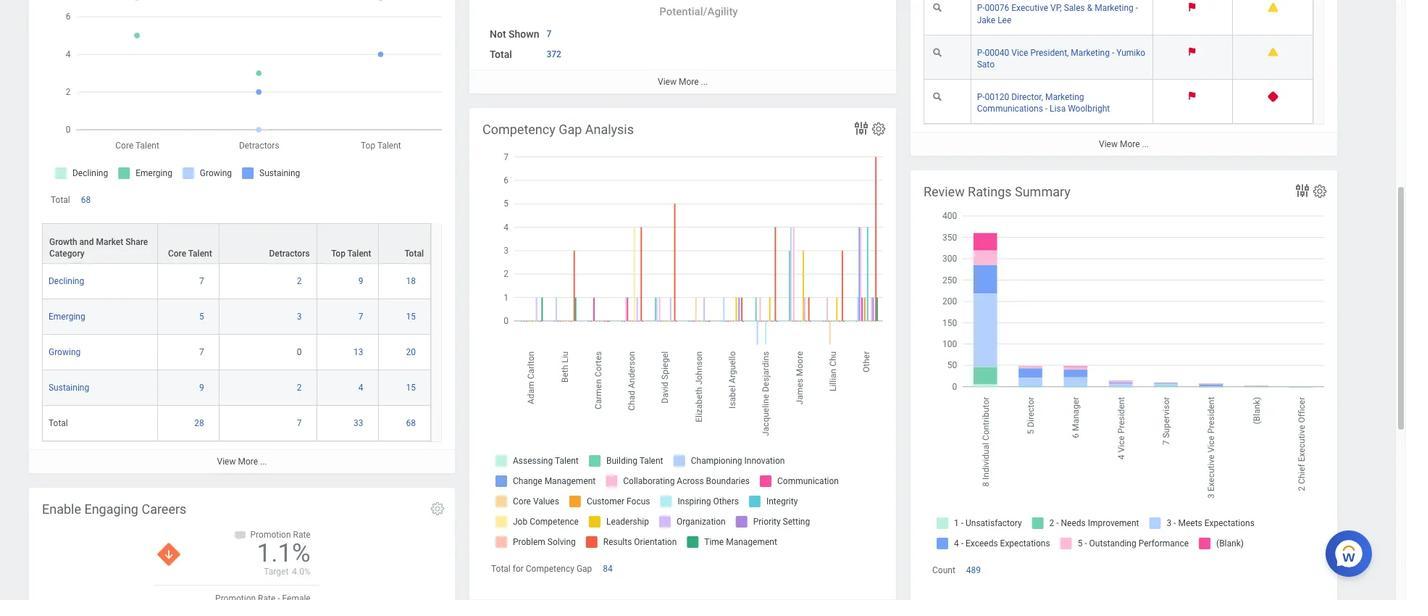 Task type: describe. For each thing, give the bounding box(es) containing it.
1.1%
[[257, 539, 311, 568]]

row containing growing
[[42, 335, 431, 371]]

view more ... link for talent by market share / growth element at the left of the page
[[29, 450, 455, 474]]

total inside performance by potential/agility element
[[490, 49, 512, 60]]

executive
[[1012, 3, 1049, 13]]

for
[[513, 564, 524, 574]]

talent by market share / growth element
[[29, 0, 455, 474]]

detractors button
[[219, 224, 316, 263]]

growing link
[[49, 344, 81, 358]]

configure review ratings summary image
[[1313, 183, 1329, 199]]

more for performance by potential/agility element
[[679, 77, 699, 87]]

engaging
[[84, 502, 138, 517]]

analysis
[[585, 122, 634, 137]]

total down sustaining
[[49, 418, 68, 429]]

0 vertical spatial gap
[[559, 122, 582, 137]]

7 button up "13" button
[[359, 311, 366, 323]]

4.0%
[[292, 567, 311, 577]]

0 horizontal spatial 68 button
[[81, 194, 93, 206]]

15 for 4
[[406, 383, 416, 393]]

total inside the competency gap analysis element
[[491, 564, 511, 574]]

489 button
[[967, 565, 984, 576]]

view for view more ... link for talent by market share / growth element at the left of the page
[[217, 457, 236, 467]]

review ratings summary
[[924, 184, 1071, 199]]

... for view more ... link for talent by market share / growth element at the left of the page
[[260, 457, 267, 467]]

0 vertical spatial 9 button
[[359, 276, 366, 287]]

1 vertical spatial 68 button
[[406, 418, 418, 429]]

00120
[[985, 92, 1010, 102]]

sustaining link
[[49, 380, 89, 393]]

18 button
[[406, 276, 418, 287]]

view more ... link for succession plans at risk element
[[911, 132, 1338, 156]]

13 button
[[354, 347, 366, 358]]

3 button
[[297, 311, 304, 323]]

372 button
[[547, 48, 564, 60]]

competency gap analysis
[[483, 122, 634, 137]]

20 button
[[406, 347, 418, 358]]

00076
[[985, 3, 1010, 13]]

372
[[547, 49, 562, 59]]

68 inside 'row'
[[406, 418, 416, 429]]

- inside p-00076 executive vp, sales & marketing - jake lee
[[1136, 3, 1139, 13]]

7 button inside performance by potential/agility element
[[547, 28, 554, 40]]

total button
[[379, 224, 431, 263]]

- for p-00040 vice president, marketing - yumiko sato
[[1112, 48, 1115, 58]]

row containing emerging
[[42, 300, 431, 335]]

row containing declining
[[42, 264, 431, 300]]

count
[[933, 565, 956, 576]]

1.1% target 4.0%
[[257, 539, 311, 577]]

20
[[406, 347, 416, 358]]

target
[[264, 567, 289, 577]]

0 button
[[297, 347, 304, 358]]

5 button
[[199, 311, 206, 323]]

and
[[79, 237, 94, 247]]

view more ... for succession plans at risk element's view more ... link
[[1100, 139, 1150, 149]]

2 button for 4
[[297, 382, 304, 394]]

vice
[[1012, 48, 1029, 58]]

sustaining
[[49, 383, 89, 393]]

share
[[126, 237, 148, 247]]

total for competency gap
[[491, 564, 592, 574]]

1 vertical spatial gap
[[577, 564, 592, 574]]

promotion
[[250, 530, 291, 540]]

more for succession plans at risk element
[[1120, 139, 1141, 149]]

2 button for 9
[[297, 276, 304, 287]]

not shown 7
[[490, 29, 552, 40]]

top
[[331, 249, 346, 259]]

shown
[[509, 29, 540, 40]]

18
[[406, 276, 416, 286]]

p-00120 director, marketing communications - lisa woolbright link
[[978, 89, 1111, 114]]

p-00076 executive vp, sales & marketing - jake lee link
[[978, 0, 1139, 25]]

market
[[96, 237, 123, 247]]

growing
[[49, 347, 81, 358]]

performance by potential/agility element
[[470, 0, 897, 93]]

p-00040 vice president, marketing - yumiko sato link
[[978, 45, 1146, 69]]

growth and market share category button
[[43, 224, 157, 263]]

detractors
[[269, 249, 310, 259]]

p-00040 vice president, marketing - yumiko sato
[[978, 48, 1146, 69]]

4 button
[[359, 382, 366, 394]]

7 button down 5 button
[[199, 347, 206, 358]]

p- for 00120
[[978, 92, 985, 102]]

84
[[603, 564, 613, 574]]

talent for core talent
[[188, 249, 212, 259]]

sato
[[978, 59, 995, 69]]

declining
[[49, 276, 84, 286]]

28 button
[[194, 418, 206, 429]]

configure and view chart data image
[[1294, 182, 1312, 199]]

1 vertical spatial 9
[[199, 383, 204, 393]]

row containing growth and market share category
[[42, 223, 431, 264]]

33
[[354, 418, 363, 429]]

not
[[490, 29, 506, 40]]

woolbright
[[1068, 104, 1111, 114]]

marketing inside the p-00120 director, marketing communications - lisa woolbright
[[1046, 92, 1085, 102]]

communications
[[978, 104, 1044, 114]]

configure enable engaging careers image
[[430, 501, 446, 517]]

15 for 7
[[406, 312, 416, 322]]

marketing inside p-00076 executive vp, sales & marketing - jake lee
[[1095, 3, 1134, 13]]

core talent
[[168, 249, 212, 259]]

7 up "13" button
[[359, 312, 363, 322]]

jake
[[978, 15, 996, 25]]

president,
[[1031, 48, 1069, 58]]



Task type: vqa. For each thing, say whether or not it's contained in the screenshot.


Task type: locate. For each thing, give the bounding box(es) containing it.
7 button down core talent
[[199, 276, 206, 287]]

2 2 from the top
[[297, 383, 302, 393]]

1 horizontal spatial talent
[[348, 249, 371, 259]]

0 vertical spatial more
[[679, 77, 699, 87]]

row containing sustaining
[[42, 371, 431, 406]]

view more ... link down the 28 button
[[29, 450, 455, 474]]

talent right "top"
[[348, 249, 371, 259]]

2 p- from the top
[[978, 48, 985, 58]]

15 button down 20 button
[[406, 382, 418, 394]]

total up growth
[[51, 195, 70, 205]]

68 button
[[81, 194, 93, 206], [406, 418, 418, 429]]

succession plans at risk element
[[911, 0, 1338, 156]]

9 up the 28 button
[[199, 383, 204, 393]]

00040
[[985, 48, 1010, 58]]

0 vertical spatial view more ...
[[658, 77, 708, 87]]

0 horizontal spatial 68
[[81, 195, 91, 205]]

9 down top talent at the left of the page
[[359, 276, 363, 286]]

2 vertical spatial view
[[217, 457, 236, 467]]

1 vertical spatial view more ... link
[[911, 132, 1338, 156]]

p-
[[978, 3, 985, 13], [978, 48, 985, 58], [978, 92, 985, 102]]

...
[[701, 77, 708, 87], [1143, 139, 1150, 149], [260, 457, 267, 467]]

talent
[[188, 249, 212, 259], [348, 249, 371, 259]]

marketing left yumiko
[[1072, 48, 1110, 58]]

view more ... link
[[470, 69, 897, 93], [911, 132, 1338, 156], [29, 450, 455, 474]]

core
[[168, 249, 186, 259]]

... for performance by potential/agility element view more ... link
[[701, 77, 708, 87]]

0 vertical spatial view more ... link
[[470, 69, 897, 93]]

2 15 button from the top
[[406, 382, 418, 394]]

-
[[1136, 3, 1139, 13], [1112, 48, 1115, 58], [1046, 104, 1048, 114]]

configure competency gap analysis image
[[871, 121, 887, 137]]

1 horizontal spatial -
[[1112, 48, 1115, 58]]

9 button
[[359, 276, 366, 287], [199, 382, 206, 394]]

1 horizontal spatial 9
[[359, 276, 363, 286]]

view more ... link down potential/agility
[[470, 69, 897, 93]]

2 horizontal spatial ...
[[1143, 139, 1150, 149]]

2 horizontal spatial view more ...
[[1100, 139, 1150, 149]]

declining link
[[49, 273, 84, 286]]

0 horizontal spatial ...
[[260, 457, 267, 467]]

1 p- from the top
[[978, 3, 985, 13]]

row containing total
[[42, 406, 431, 442]]

2 for 9
[[297, 276, 302, 286]]

68 right 33 button
[[406, 418, 416, 429]]

1 talent from the left
[[188, 249, 212, 259]]

marketing inside 'p-00040 vice president, marketing - yumiko sato'
[[1072, 48, 1110, 58]]

3
[[297, 312, 302, 322]]

2 horizontal spatial view
[[1100, 139, 1118, 149]]

7 down 5 button
[[199, 347, 204, 358]]

view inside succession plans at risk element
[[1100, 139, 1118, 149]]

view for performance by potential/agility element view more ... link
[[658, 77, 677, 87]]

view more ... link for performance by potential/agility element
[[470, 69, 897, 93]]

2 vertical spatial marketing
[[1046, 92, 1085, 102]]

0 vertical spatial 68 button
[[81, 194, 93, 206]]

p- inside the p-00120 director, marketing communications - lisa woolbright
[[978, 92, 985, 102]]

1 2 from the top
[[297, 276, 302, 286]]

9 button up the 28 button
[[199, 382, 206, 394]]

2 button
[[297, 276, 304, 287], [297, 382, 304, 394]]

configure and view chart data image
[[853, 120, 870, 137]]

0 horizontal spatial view more ... link
[[29, 450, 455, 474]]

potential/agility
[[660, 5, 738, 18]]

0 vertical spatial 15 button
[[406, 311, 418, 323]]

1 horizontal spatial 68
[[406, 418, 416, 429]]

rate
[[293, 530, 311, 540]]

1 vertical spatial view
[[1100, 139, 1118, 149]]

5 row from the top
[[42, 371, 431, 406]]

p- up communications
[[978, 92, 985, 102]]

0 vertical spatial marketing
[[1095, 3, 1134, 13]]

competency
[[483, 122, 556, 137], [526, 564, 575, 574]]

lee
[[998, 15, 1012, 25]]

2 horizontal spatial view more ... link
[[911, 132, 1338, 156]]

careers
[[142, 502, 186, 517]]

more inside succession plans at risk element
[[1120, 139, 1141, 149]]

&
[[1088, 3, 1093, 13]]

2 horizontal spatial more
[[1120, 139, 1141, 149]]

gap left "analysis"
[[559, 122, 582, 137]]

4
[[359, 383, 363, 393]]

p- up jake
[[978, 3, 985, 13]]

13
[[354, 347, 363, 358]]

... for succession plans at risk element's view more ... link
[[1143, 139, 1150, 149]]

sales
[[1064, 3, 1086, 13]]

0 vertical spatial ...
[[701, 77, 708, 87]]

marketing
[[1095, 3, 1134, 13], [1072, 48, 1110, 58], [1046, 92, 1085, 102]]

p- for 00040
[[978, 48, 985, 58]]

1 vertical spatial p-
[[978, 48, 985, 58]]

- up yumiko
[[1136, 3, 1139, 13]]

talent for top talent
[[348, 249, 371, 259]]

7 inside not shown 7
[[547, 29, 552, 39]]

talent inside popup button
[[348, 249, 371, 259]]

total down not
[[490, 49, 512, 60]]

0 horizontal spatial 9 button
[[199, 382, 206, 394]]

15 down 20 button
[[406, 383, 416, 393]]

1 15 button from the top
[[406, 311, 418, 323]]

15 button up 20
[[406, 311, 418, 323]]

growth
[[49, 237, 77, 247]]

view more ... inside performance by potential/agility element
[[658, 77, 708, 87]]

competency gap analysis element
[[470, 108, 897, 600]]

p- inside p-00076 executive vp, sales & marketing - jake lee
[[978, 3, 985, 13]]

review
[[924, 184, 965, 199]]

1 horizontal spatial view
[[658, 77, 677, 87]]

0 horizontal spatial more
[[238, 457, 258, 467]]

total inside popup button
[[405, 249, 424, 259]]

1 horizontal spatial more
[[679, 77, 699, 87]]

0 horizontal spatial talent
[[188, 249, 212, 259]]

view more ... for view more ... link for talent by market share / growth element at the left of the page
[[217, 457, 267, 467]]

view more ... inside talent by market share / growth element
[[217, 457, 267, 467]]

1 vertical spatial 9 button
[[199, 382, 206, 394]]

enable engaging careers
[[42, 502, 186, 517]]

row
[[42, 223, 431, 264], [42, 264, 431, 300], [42, 300, 431, 335], [42, 335, 431, 371], [42, 371, 431, 406], [42, 406, 431, 442]]

68 up and
[[81, 195, 91, 205]]

1 vertical spatial view more ...
[[1100, 139, 1150, 149]]

- left yumiko
[[1112, 48, 1115, 58]]

total element
[[49, 416, 68, 429]]

6 row from the top
[[42, 406, 431, 442]]

1 vertical spatial 2
[[297, 383, 302, 393]]

p- up sato
[[978, 48, 985, 58]]

emerging link
[[49, 309, 85, 322]]

p-00076 executive vp, sales & marketing - jake lee
[[978, 3, 1139, 25]]

more inside performance by potential/agility element
[[679, 77, 699, 87]]

0 horizontal spatial 9
[[199, 383, 204, 393]]

68 button up and
[[81, 194, 93, 206]]

0 vertical spatial 2 button
[[297, 276, 304, 287]]

total up 18 button
[[405, 249, 424, 259]]

7 button
[[547, 28, 554, 40], [199, 276, 206, 287], [359, 311, 366, 323], [199, 347, 206, 358], [297, 418, 304, 429]]

lisa
[[1050, 104, 1066, 114]]

5
[[199, 312, 204, 322]]

enable engaging careers element
[[29, 488, 455, 600]]

7 down core talent
[[199, 276, 204, 286]]

1 vertical spatial 2 button
[[297, 382, 304, 394]]

84 button
[[603, 563, 615, 575]]

2 vertical spatial p-
[[978, 92, 985, 102]]

0 vertical spatial 68
[[81, 195, 91, 205]]

- left lisa
[[1046, 104, 1048, 114]]

1 horizontal spatial view more ... link
[[470, 69, 897, 93]]

1 horizontal spatial view more ...
[[658, 77, 708, 87]]

summary
[[1015, 184, 1071, 199]]

2 vertical spatial more
[[238, 457, 258, 467]]

15 down 18 button
[[406, 312, 416, 322]]

2 down detractors
[[297, 276, 302, 286]]

talent right core
[[188, 249, 212, 259]]

7 left 33
[[297, 418, 302, 429]]

33 button
[[354, 418, 366, 429]]

p-00120 director, marketing communications - lisa woolbright
[[978, 92, 1111, 114]]

gap
[[559, 122, 582, 137], [577, 564, 592, 574]]

1 vertical spatial ...
[[1143, 139, 1150, 149]]

0 horizontal spatial -
[[1046, 104, 1048, 114]]

growth and market share category
[[49, 237, 148, 259]]

0 vertical spatial 2
[[297, 276, 302, 286]]

category
[[49, 249, 84, 259]]

0 vertical spatial p-
[[978, 3, 985, 13]]

more
[[679, 77, 699, 87], [1120, 139, 1141, 149], [238, 457, 258, 467]]

68 button right 33 button
[[406, 418, 418, 429]]

total
[[490, 49, 512, 60], [51, 195, 70, 205], [405, 249, 424, 259], [49, 418, 68, 429], [491, 564, 511, 574]]

7
[[547, 29, 552, 39], [199, 276, 204, 286], [359, 312, 363, 322], [199, 347, 204, 358], [297, 418, 302, 429]]

1 vertical spatial marketing
[[1072, 48, 1110, 58]]

2 row from the top
[[42, 264, 431, 300]]

p-00120 director, marketing communications - lisa woolbright row
[[924, 80, 1314, 124]]

view
[[658, 77, 677, 87], [1100, 139, 1118, 149], [217, 457, 236, 467]]

emerging
[[49, 312, 85, 322]]

2 button down 0 button
[[297, 382, 304, 394]]

1 horizontal spatial 9 button
[[359, 276, 366, 287]]

1 horizontal spatial 68 button
[[406, 418, 418, 429]]

2 talent from the left
[[348, 249, 371, 259]]

- inside the p-00120 director, marketing communications - lisa woolbright
[[1046, 104, 1048, 114]]

review ratings summary element
[[911, 170, 1338, 600]]

vp,
[[1051, 3, 1062, 13]]

... inside talent by market share / growth element
[[260, 457, 267, 467]]

4 row from the top
[[42, 335, 431, 371]]

1 row from the top
[[42, 223, 431, 264]]

0 vertical spatial 9
[[359, 276, 363, 286]]

p-00076 executive vp, sales & marketing - jake lee row
[[924, 0, 1314, 35]]

view more ... for performance by potential/agility element view more ... link
[[658, 77, 708, 87]]

2 2 button from the top
[[297, 382, 304, 394]]

2 vertical spatial -
[[1046, 104, 1048, 114]]

28
[[194, 418, 204, 429]]

- inside 'p-00040 vice president, marketing - yumiko sato'
[[1112, 48, 1115, 58]]

enable
[[42, 502, 81, 517]]

0 vertical spatial competency
[[483, 122, 556, 137]]

- for p-00120 director, marketing communications - lisa woolbright
[[1046, 104, 1048, 114]]

2 for 4
[[297, 383, 302, 393]]

489
[[967, 565, 981, 576]]

0 horizontal spatial view
[[217, 457, 236, 467]]

7 button up 372
[[547, 28, 554, 40]]

1 vertical spatial competency
[[526, 564, 575, 574]]

p- inside 'p-00040 vice president, marketing - yumiko sato'
[[978, 48, 985, 58]]

2 vertical spatial view more ... link
[[29, 450, 455, 474]]

0
[[297, 347, 302, 358]]

more for talent by market share / growth element at the left of the page
[[238, 457, 258, 467]]

9 button down top talent at the left of the page
[[359, 276, 366, 287]]

2 horizontal spatial -
[[1136, 3, 1139, 13]]

0 vertical spatial view
[[658, 77, 677, 87]]

gap left 84
[[577, 564, 592, 574]]

9
[[359, 276, 363, 286], [199, 383, 204, 393]]

3 row from the top
[[42, 300, 431, 335]]

view inside performance by potential/agility element
[[658, 77, 677, 87]]

view inside talent by market share / growth element
[[217, 457, 236, 467]]

2 button down detractors
[[297, 276, 304, 287]]

total left for
[[491, 564, 511, 574]]

p- for 00076
[[978, 3, 985, 13]]

ratings
[[968, 184, 1012, 199]]

2
[[297, 276, 302, 286], [297, 383, 302, 393]]

director,
[[1012, 92, 1044, 102]]

top talent button
[[317, 224, 378, 263]]

2 down 0 button
[[297, 383, 302, 393]]

core talent button
[[158, 224, 219, 263]]

top talent
[[331, 249, 371, 259]]

talent inside popup button
[[188, 249, 212, 259]]

2 vertical spatial view more ...
[[217, 457, 267, 467]]

1 vertical spatial 15 button
[[406, 382, 418, 394]]

promotion rate
[[250, 530, 311, 540]]

view more ... inside succession plans at risk element
[[1100, 139, 1150, 149]]

68
[[81, 195, 91, 205], [406, 418, 416, 429]]

down bad image
[[157, 543, 181, 566]]

1 vertical spatial 68
[[406, 418, 416, 429]]

0 vertical spatial 15
[[406, 312, 416, 322]]

1 vertical spatial more
[[1120, 139, 1141, 149]]

1 2 button from the top
[[297, 276, 304, 287]]

2 vertical spatial ...
[[260, 457, 267, 467]]

marketing right &
[[1095, 3, 1134, 13]]

marketing up lisa
[[1046, 92, 1085, 102]]

1 vertical spatial -
[[1112, 48, 1115, 58]]

15 button for 7
[[406, 311, 418, 323]]

15 button for 4
[[406, 382, 418, 394]]

2 15 from the top
[[406, 383, 416, 393]]

0 vertical spatial -
[[1136, 3, 1139, 13]]

view more ... link down p-00120 director, marketing communications - lisa woolbright row
[[911, 132, 1338, 156]]

7 up 372
[[547, 29, 552, 39]]

1 vertical spatial 15
[[406, 383, 416, 393]]

1 15 from the top
[[406, 312, 416, 322]]

yumiko
[[1117, 48, 1146, 58]]

7 button left 33
[[297, 418, 304, 429]]

... inside performance by potential/agility element
[[701, 77, 708, 87]]

more inside talent by market share / growth element
[[238, 457, 258, 467]]

0 horizontal spatial view more ...
[[217, 457, 267, 467]]

view for succession plans at risk element's view more ... link
[[1100, 139, 1118, 149]]

1 horizontal spatial ...
[[701, 77, 708, 87]]

view more ...
[[658, 77, 708, 87], [1100, 139, 1150, 149], [217, 457, 267, 467]]

... inside succession plans at risk element
[[1143, 139, 1150, 149]]

p-00040 vice president, marketing - yumiko sato row
[[924, 35, 1314, 80]]

3 p- from the top
[[978, 92, 985, 102]]



